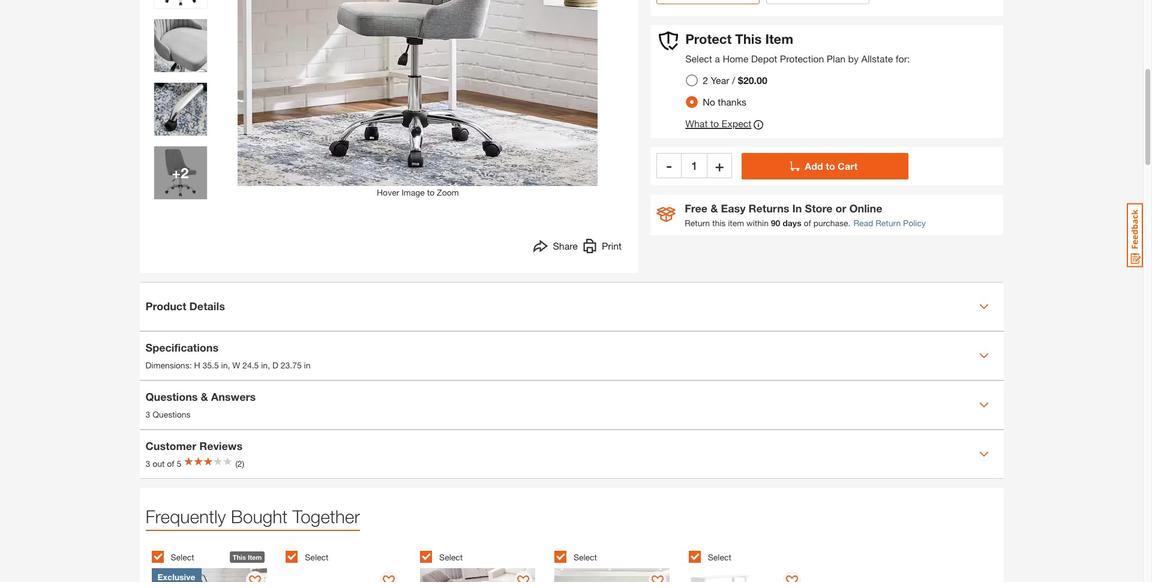 Task type: describe. For each thing, give the bounding box(es) containing it.
gray stylewell task chairs kw hoc 103 1d.4 image
[[154, 83, 207, 135]]

feedback link image
[[1127, 203, 1143, 268]]

4 / 5 group
[[554, 544, 683, 582]]

option group containing 2 year /
[[681, 69, 777, 113]]

caret image for customer reviews
[[979, 449, 989, 459]]

zoom
[[437, 187, 459, 197]]

this inside 'protect this item select a home depot protection plan by allstate for:'
[[735, 31, 762, 47]]

add to cart button
[[742, 153, 909, 179]]

hover image to zoom button
[[238, 0, 598, 198]]

& for questions
[[201, 390, 208, 403]]

specifications dimensions: h 35.5 in , w 24.5 in , d 23.75 in
[[146, 341, 311, 370]]

button tufted sofa - affordable black modern sofa for budget-conscious buyers -microfiber couch for small spaces image
[[554, 568, 670, 582]]

gray stylewell task chairs kw hoc 103 66.5 image
[[154, 146, 207, 199]]

returns
[[749, 202, 790, 215]]

3 inside the questions & answers 3 questions
[[146, 409, 150, 420]]

23.75
[[281, 360, 302, 370]]

display image for "button tufted sofa - affordable black modern sofa for budget-conscious buyers -microfiber couch for small spaces" image
[[652, 575, 664, 582]]

this
[[712, 218, 726, 228]]

share button
[[534, 239, 578, 256]]

easy
[[721, 202, 746, 215]]

print
[[602, 240, 622, 251]]

or
[[836, 202, 847, 215]]

1 / 5 group
[[152, 544, 280, 582]]

select for 2 / 5 group
[[305, 552, 329, 563]]

1 return from the left
[[685, 218, 710, 228]]

3 in from the left
[[304, 360, 311, 370]]

2 year / $20.00
[[703, 74, 767, 86]]

h
[[194, 360, 200, 370]]

display image for halsey 47 in. w reversible l-shaped white wood corner computer desk writing studying reading desk 5-tier storage shelves image
[[786, 575, 798, 582]]

w
[[232, 360, 240, 370]]

year
[[711, 74, 730, 86]]

item inside 1 / 5 group
[[248, 553, 262, 561]]

expect
[[722, 118, 752, 129]]

select inside 'protect this item select a home depot protection plan by allstate for:'
[[685, 53, 712, 64]]

item inside 'protect this item select a home depot protection plan by allstate for:'
[[765, 31, 794, 47]]

select for 4 / 5 group
[[574, 552, 597, 563]]

within
[[747, 218, 769, 228]]

90
[[771, 218, 780, 228]]

print button
[[583, 239, 622, 256]]

no thanks
[[703, 96, 747, 107]]

hover
[[377, 187, 399, 197]]

display image for lillian 36 in. rectangular navy 1 drawer computer desk with storage image
[[383, 575, 395, 582]]

display image
[[518, 575, 530, 582]]

icon image
[[657, 207, 676, 222]]

display image inside 1 / 5 group
[[249, 575, 261, 582]]

/
[[732, 74, 735, 86]]

caret image for specifications
[[979, 351, 989, 360]]

no
[[703, 96, 715, 107]]

read
[[854, 218, 873, 228]]

protect this item select a home depot protection plan by allstate for:
[[685, 31, 910, 64]]

1 vertical spatial 2
[[181, 164, 189, 181]]

2 caret image from the top
[[979, 400, 989, 410]]

to for what
[[711, 118, 719, 129]]

3 / 5 group
[[420, 544, 548, 582]]

store
[[805, 202, 833, 215]]

thanks
[[718, 96, 747, 107]]

by
[[848, 53, 859, 64]]

add
[[805, 160, 823, 172]]

image
[[402, 187, 425, 197]]

customer reviews
[[146, 439, 243, 453]]

policy
[[903, 218, 926, 228]]

this item
[[233, 553, 262, 561]]

d
[[272, 360, 278, 370]]

online
[[850, 202, 883, 215]]

add to cart
[[805, 160, 858, 172]]



Task type: locate. For each thing, give the bounding box(es) containing it.
0 vertical spatial &
[[711, 202, 718, 215]]

3 display image from the left
[[652, 575, 664, 582]]

select inside the "3 / 5" group
[[439, 552, 463, 563]]

display image inside 2 / 5 group
[[383, 575, 395, 582]]

1 caret image from the top
[[979, 351, 989, 360]]

0 vertical spatial this
[[735, 31, 762, 47]]

what
[[685, 118, 708, 129]]

2 / 5 group
[[286, 544, 414, 582]]

+
[[715, 157, 724, 174], [172, 164, 181, 181]]

2 horizontal spatial to
[[826, 160, 835, 172]]

1 horizontal spatial ,
[[268, 360, 270, 370]]

1 caret image from the top
[[979, 302, 989, 311]]

to
[[711, 118, 719, 129], [826, 160, 835, 172], [427, 187, 435, 197]]

select
[[685, 53, 712, 64], [171, 552, 194, 563], [305, 552, 329, 563], [439, 552, 463, 563], [574, 552, 597, 563], [708, 552, 732, 563]]

to left zoom at the top left of page
[[427, 187, 435, 197]]

this down the frequently bought together
[[233, 553, 246, 561]]

product
[[146, 299, 186, 313]]

select up exclusive
[[171, 552, 194, 563]]

what to expect button
[[685, 118, 764, 132]]

select inside 1 / 5 group
[[171, 552, 194, 563]]

dimensions:
[[146, 360, 192, 370]]

exclusive
[[158, 572, 195, 582]]

hover image to zoom
[[377, 187, 459, 197]]

1 vertical spatial caret image
[[979, 400, 989, 410]]

of left 5
[[167, 459, 174, 469]]

2
[[703, 74, 708, 86], [181, 164, 189, 181]]

home
[[723, 53, 749, 64]]

reviews
[[199, 439, 243, 453]]

2 in from the left
[[261, 360, 268, 370]]

2 vertical spatial to
[[427, 187, 435, 197]]

lillian 36 in. rectangular navy 1 drawer computer desk with storage image
[[286, 568, 401, 582]]

gray stylewell task chairs kw hoc 103 a0.3 image
[[154, 19, 207, 72]]

free
[[685, 202, 708, 215]]

1 horizontal spatial return
[[876, 218, 901, 228]]

in left w
[[221, 360, 228, 370]]

1 vertical spatial to
[[826, 160, 835, 172]]

1 vertical spatial item
[[248, 553, 262, 561]]

protect
[[685, 31, 732, 47]]

questions
[[146, 390, 198, 403], [153, 409, 191, 420]]

select up 31.5 in. white round wood dining table modern coffee table w/solid wooden leg for kitchen image
[[439, 552, 463, 563]]

customer
[[146, 439, 196, 453]]

details
[[189, 299, 225, 313]]

2 inside option group
[[703, 74, 708, 86]]

24.5
[[243, 360, 259, 370]]

a
[[715, 53, 720, 64]]

1 horizontal spatial 2
[[703, 74, 708, 86]]

share
[[553, 240, 578, 251]]

0 horizontal spatial 2
[[181, 164, 189, 181]]

allstate
[[862, 53, 893, 64]]

select inside 5 / 5 group
[[708, 552, 732, 563]]

1 3 from the top
[[146, 409, 150, 420]]

caret image
[[979, 351, 989, 360], [979, 449, 989, 459]]

select up "button tufted sofa - affordable black modern sofa for budget-conscious buyers -microfiber couch for small spaces" image
[[574, 552, 597, 563]]

0 horizontal spatial ,
[[228, 360, 230, 370]]

+ for + 2
[[172, 164, 181, 181]]

5
[[177, 459, 181, 469]]

in
[[793, 202, 802, 215]]

this up the home
[[735, 31, 762, 47]]

1 , from the left
[[228, 360, 230, 370]]

1 vertical spatial this
[[233, 553, 246, 561]]

caret image inside product details button
[[979, 302, 989, 311]]

1 vertical spatial of
[[167, 459, 174, 469]]

in right 23.75
[[304, 360, 311, 370]]

2 display image from the left
[[383, 575, 395, 582]]

select inside 2 / 5 group
[[305, 552, 329, 563]]

& left answers
[[201, 390, 208, 403]]

this inside 1 / 5 group
[[233, 553, 246, 561]]

caret image
[[979, 302, 989, 311], [979, 400, 989, 410]]

,
[[228, 360, 230, 370], [268, 360, 270, 370]]

1 horizontal spatial of
[[804, 218, 811, 228]]

2 3 from the top
[[146, 459, 150, 469]]

select inside 4 / 5 group
[[574, 552, 597, 563]]

2 horizontal spatial in
[[304, 360, 311, 370]]

1 vertical spatial caret image
[[979, 449, 989, 459]]

5 / 5 group
[[689, 544, 817, 582]]

31.5 in. white round wood dining table modern coffee table w/solid wooden leg for kitchen image
[[420, 568, 536, 582]]

& for free
[[711, 202, 718, 215]]

for:
[[896, 53, 910, 64]]

1 horizontal spatial to
[[711, 118, 719, 129]]

4 display image from the left
[[786, 575, 798, 582]]

& inside free & easy returns in store or online return this item within 90 days of purchase. read return policy
[[711, 202, 718, 215]]

0 vertical spatial of
[[804, 218, 811, 228]]

3
[[146, 409, 150, 420], [146, 459, 150, 469]]

0 vertical spatial caret image
[[979, 302, 989, 311]]

cart
[[838, 160, 858, 172]]

product details button
[[140, 282, 1004, 330]]

bought
[[231, 506, 288, 527]]

1 vertical spatial 3
[[146, 459, 150, 469]]

item down the frequently bought together
[[248, 553, 262, 561]]

1 horizontal spatial &
[[711, 202, 718, 215]]

0 vertical spatial 3
[[146, 409, 150, 420]]

- button
[[657, 153, 682, 178]]

select up lillian 36 in. rectangular navy 1 drawer computer desk with storage image
[[305, 552, 329, 563]]

+ 2
[[172, 164, 189, 181]]

to for add
[[826, 160, 835, 172]]

&
[[711, 202, 718, 215], [201, 390, 208, 403]]

1 horizontal spatial in
[[261, 360, 268, 370]]

item
[[765, 31, 794, 47], [248, 553, 262, 561]]

select for 5 / 5 group
[[708, 552, 732, 563]]

display image
[[249, 575, 261, 582], [383, 575, 395, 582], [652, 575, 664, 582], [786, 575, 798, 582]]

+ inside button
[[715, 157, 724, 174]]

1 vertical spatial &
[[201, 390, 208, 403]]

frequently bought together
[[146, 506, 360, 527]]

0 vertical spatial to
[[711, 118, 719, 129]]

0 horizontal spatial &
[[201, 390, 208, 403]]

to right the what
[[711, 118, 719, 129]]

select left a
[[685, 53, 712, 64]]

None field
[[682, 153, 707, 178]]

product details
[[146, 299, 225, 313]]

answers
[[211, 390, 256, 403]]

in left d
[[261, 360, 268, 370]]

frequently
[[146, 506, 226, 527]]

+ button
[[707, 153, 732, 178]]

halsey 47 in. w reversible l-shaped white wood corner computer desk writing studying reading desk 5-tier storage shelves image
[[689, 568, 804, 582]]

, left w
[[228, 360, 230, 370]]

0 vertical spatial 2
[[703, 74, 708, 86]]

3 left out
[[146, 459, 150, 469]]

0 horizontal spatial in
[[221, 360, 228, 370]]

0 horizontal spatial this
[[233, 553, 246, 561]]

in
[[221, 360, 228, 370], [261, 360, 268, 370], [304, 360, 311, 370]]

option group
[[681, 69, 777, 113]]

select for the "3 / 5" group
[[439, 552, 463, 563]]

1 display image from the left
[[249, 575, 261, 582]]

0 horizontal spatial to
[[427, 187, 435, 197]]

together
[[293, 506, 360, 527]]

1 vertical spatial questions
[[153, 409, 191, 420]]

1 in from the left
[[221, 360, 228, 370]]

return down free
[[685, 218, 710, 228]]

read return policy link
[[854, 217, 926, 229]]

of inside free & easy returns in store or online return this item within 90 days of purchase. read return policy
[[804, 218, 811, 228]]

2 caret image from the top
[[979, 449, 989, 459]]

2 return from the left
[[876, 218, 901, 228]]

questions & answers 3 questions
[[146, 390, 256, 420]]

, left d
[[268, 360, 270, 370]]

this
[[735, 31, 762, 47], [233, 553, 246, 561]]

0 horizontal spatial +
[[172, 164, 181, 181]]

$20.00
[[738, 74, 767, 86]]

0 vertical spatial item
[[765, 31, 794, 47]]

+ for +
[[715, 157, 724, 174]]

item
[[728, 218, 744, 228]]

plan
[[827, 53, 846, 64]]

protection
[[780, 53, 824, 64]]

0 horizontal spatial of
[[167, 459, 174, 469]]

questions up the customer
[[153, 409, 191, 420]]

0 horizontal spatial item
[[248, 553, 262, 561]]

of
[[804, 218, 811, 228], [167, 459, 174, 469]]

& inside the questions & answers 3 questions
[[201, 390, 208, 403]]

days
[[783, 218, 802, 228]]

3 up the customer
[[146, 409, 150, 420]]

out
[[153, 459, 165, 469]]

return right read
[[876, 218, 901, 228]]

free & easy returns in store or online return this item within 90 days of purchase. read return policy
[[685, 202, 926, 228]]

item up depot
[[765, 31, 794, 47]]

select up halsey 47 in. w reversible l-shaped white wood corner computer desk writing studying reading desk 5-tier storage shelves image
[[708, 552, 732, 563]]

purchase.
[[814, 218, 851, 228]]

0 horizontal spatial return
[[685, 218, 710, 228]]

questions down dimensions:
[[146, 390, 198, 403]]

-
[[666, 157, 672, 174]]

1 horizontal spatial this
[[735, 31, 762, 47]]

0 vertical spatial caret image
[[979, 351, 989, 360]]

of right days in the right of the page
[[804, 218, 811, 228]]

to right add
[[826, 160, 835, 172]]

1 horizontal spatial item
[[765, 31, 794, 47]]

0 vertical spatial questions
[[146, 390, 198, 403]]

gray stylewell task chairs kw hoc 103 40.2 image
[[154, 0, 207, 8]]

select for 1 / 5 group at the bottom left of the page
[[171, 552, 194, 563]]

depot
[[751, 53, 777, 64]]

return
[[685, 218, 710, 228], [876, 218, 901, 228]]

& up the this
[[711, 202, 718, 215]]

2 , from the left
[[268, 360, 270, 370]]

(2)
[[235, 459, 244, 469]]

3 out of 5
[[146, 459, 181, 469]]

specifications
[[146, 341, 219, 354]]

what to expect
[[685, 118, 752, 129]]

35.5
[[203, 360, 219, 370]]

1 horizontal spatial +
[[715, 157, 724, 174]]



Task type: vqa. For each thing, say whether or not it's contained in the screenshot.
Image
yes



